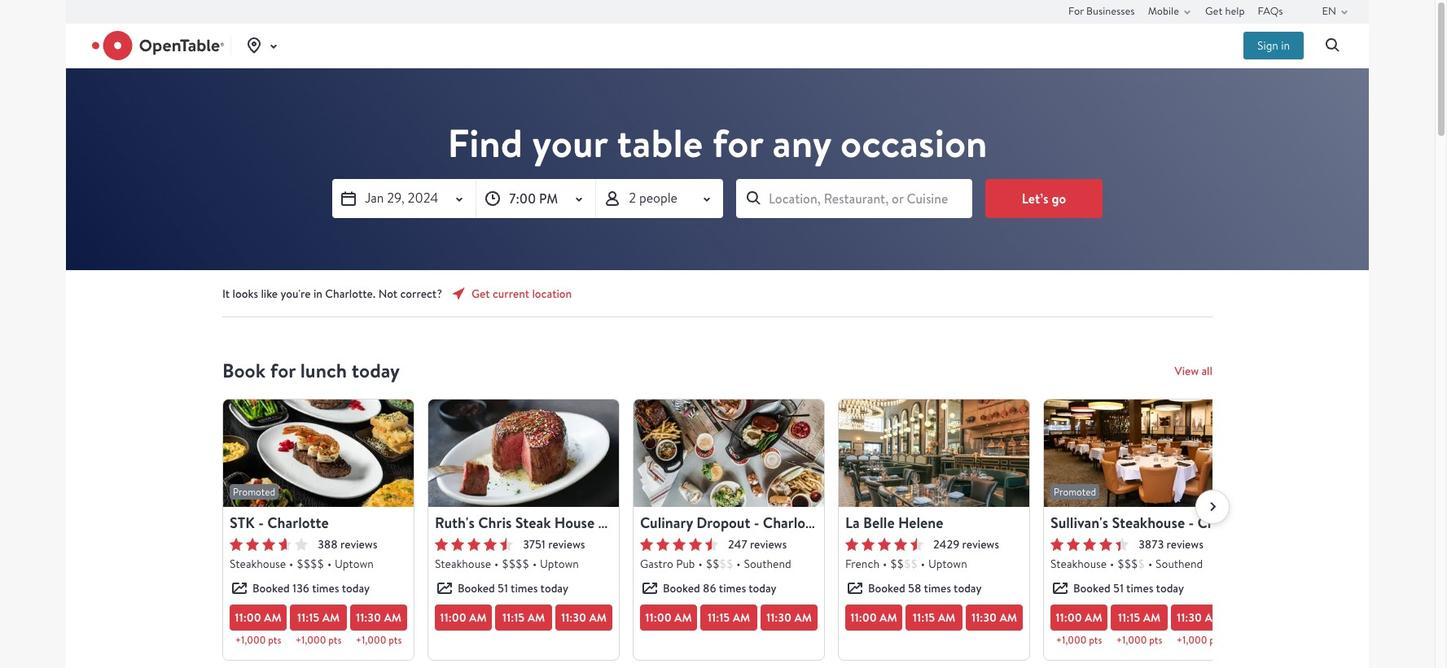 Task type: describe. For each thing, give the bounding box(es) containing it.
table
[[617, 116, 703, 170]]

11:00 am link for culinary
[[640, 605, 697, 631]]

lunch
[[300, 358, 347, 384]]

11:30 am +1,000 pts for charlotte
[[356, 610, 402, 647]]

3751 reviews
[[523, 537, 585, 552]]

7 am from the left
[[674, 610, 692, 626]]

culinary
[[640, 513, 693, 533]]

steakhouse for ruth's chris steak house - charlotte uptown
[[435, 557, 491, 572]]

29,
[[387, 190, 405, 207]]

3 am from the left
[[384, 610, 402, 626]]

11:30 am link for la belle helene
[[966, 605, 1023, 631]]

11:15 am link for chris
[[495, 605, 552, 631]]

11:15 for culinary dropout - charlotte
[[707, 610, 730, 626]]

let's go
[[1022, 190, 1066, 207]]

promoted for stk
[[233, 486, 275, 498]]

1 11:00 from the left
[[235, 610, 261, 626]]

11:15 am for house
[[502, 610, 545, 626]]

1 - from the left
[[258, 513, 264, 533]]

la belle helene
[[845, 513, 943, 533]]

jan
[[365, 190, 384, 207]]

2
[[629, 190, 636, 207]]

a photo of la belle helene restaurant image
[[839, 400, 1029, 507]]

times for steakhouse
[[1126, 581, 1153, 596]]

get current location
[[471, 287, 572, 301]]

3873 reviews
[[1138, 537, 1204, 552]]

136
[[292, 581, 309, 596]]

get current location button
[[449, 284, 572, 304]]

7:00 pm
[[509, 190, 558, 207]]

4 am from the left
[[469, 610, 487, 626]]

en button
[[1322, 0, 1354, 23]]

faqs button
[[1258, 0, 1283, 23]]

3 11:30 am from the left
[[971, 610, 1017, 626]]

11:15 am link for -
[[290, 605, 347, 631]]

11:30 for culinary
[[766, 610, 792, 626]]

2 people
[[629, 190, 678, 207]]

1 charlotte from the left
[[267, 513, 329, 533]]

pub
[[676, 557, 695, 572]]

11:15 am link for dropout
[[700, 605, 757, 631]]

la
[[845, 513, 860, 533]]

4 pts from the left
[[1089, 634, 1102, 647]]

86
[[703, 581, 716, 596]]

times for chris
[[511, 581, 538, 596]]

gastro
[[640, 557, 673, 572]]

11:15 am link for steakhouse
[[1111, 605, 1168, 631]]

uptown for ruth's chris steak house - charlotte uptown
[[540, 557, 579, 572]]

1 +1,000 from the left
[[235, 634, 266, 647]]

looks
[[232, 287, 258, 301]]

current
[[493, 287, 529, 301]]

5 11:15 from the left
[[1118, 610, 1140, 626]]

12 am from the left
[[1000, 610, 1017, 626]]

14 am from the left
[[1143, 610, 1161, 626]]

11:00 am link for sullivan's
[[1051, 605, 1108, 631]]

steakhouse up 3873
[[1112, 513, 1185, 533]]

2024
[[408, 190, 438, 207]]

2 +1,000 from the left
[[295, 634, 326, 647]]

chris
[[478, 513, 512, 533]]

11:30 am link for sullivan's steakhouse - charlotte
[[1171, 605, 1228, 631]]

mobile
[[1148, 4, 1179, 18]]

11:15 am +1,000 pts for charlotte
[[295, 610, 341, 647]]

pts for '11:15 am' link corresponding to steakhouse
[[1149, 634, 1162, 647]]

book
[[222, 358, 266, 384]]

get help
[[1205, 4, 1245, 18]]

2429
[[933, 537, 960, 552]]

$
[[1138, 557, 1145, 572]]

belle
[[863, 513, 895, 533]]

3 $$ from the left
[[890, 557, 904, 572]]

correct?
[[400, 287, 442, 301]]

pts for 11:30 am link associated with sullivan's steakhouse - charlotte
[[1210, 634, 1223, 647]]

get help button
[[1205, 0, 1245, 23]]

opentable logo image
[[92, 31, 224, 60]]

13 am from the left
[[1085, 610, 1102, 626]]

2 $$ from the left
[[719, 557, 733, 572]]

search icon image
[[1323, 36, 1343, 55]]

find your table for any occasion
[[447, 116, 988, 170]]

booked 86 times today
[[663, 581, 777, 596]]

388 reviews
[[318, 537, 377, 552]]

culinary dropout - charlotte
[[640, 513, 824, 533]]

today for ruth's chris steak house - charlotte uptown
[[540, 581, 568, 596]]

247
[[728, 537, 747, 552]]

go
[[1052, 190, 1066, 207]]

247 reviews
[[728, 537, 787, 552]]

you're
[[280, 287, 311, 301]]

1 11:15 from the left
[[297, 610, 319, 626]]

uptown for la belle helene
[[928, 557, 967, 572]]

in inside button
[[1281, 38, 1290, 53]]

11:00 am for culinary
[[645, 610, 692, 626]]

today for sullivan's steakhouse - charlotte
[[1156, 581, 1184, 596]]

today right lunch on the left
[[352, 358, 400, 384]]

reviews for steakhouse
[[1167, 537, 1204, 552]]

location
[[532, 287, 572, 301]]

$$ $$ for belle
[[890, 557, 918, 572]]

3873
[[1138, 537, 1164, 552]]

9 am from the left
[[794, 610, 812, 626]]

11:30 am link for culinary dropout - charlotte
[[761, 605, 818, 631]]

it looks like you're in charlotte. not correct?
[[222, 287, 442, 301]]

stk - charlotte
[[230, 513, 329, 533]]

sullivan's steakhouse - charlotte
[[1051, 513, 1259, 533]]

booked for -
[[252, 581, 290, 596]]

a photo of ruth's chris steak house - charlotte uptown restaurant image
[[428, 400, 619, 507]]

11:30 am for charlotte
[[766, 610, 812, 626]]

booked 58 times today
[[868, 581, 982, 596]]

11:15 for ruth's chris steak house - charlotte uptown
[[502, 610, 525, 626]]

7:00
[[509, 190, 536, 207]]

$$$
[[1118, 557, 1138, 572]]

ruth's chris steak house - charlotte uptown
[[435, 513, 723, 533]]

Please input a Location, Restaurant or Cuisine field
[[736, 179, 972, 218]]

2 charlotte from the left
[[607, 513, 669, 533]]

today for stk - charlotte
[[342, 581, 370, 596]]

pts for - '11:15 am' link
[[328, 634, 341, 647]]

11:00 am link for stk
[[230, 605, 287, 631]]

pts for 11:30 am link associated with stk - charlotte
[[389, 634, 402, 647]]

steakhouse for sullivan's steakhouse - charlotte
[[1051, 557, 1107, 572]]

11:30 for ruth's
[[561, 610, 586, 626]]

mobile button
[[1148, 0, 1197, 23]]

8 am from the left
[[733, 610, 750, 626]]

reviews for chris
[[548, 537, 585, 552]]

5 11:30 from the left
[[1177, 610, 1202, 626]]

$$$$ for steak
[[502, 557, 529, 572]]

french
[[845, 557, 879, 572]]

your
[[532, 116, 608, 170]]

booked 136 times today
[[252, 581, 370, 596]]

1 pts from the left
[[268, 634, 281, 647]]

steak
[[515, 513, 551, 533]]

sullivan's
[[1051, 513, 1108, 533]]

for
[[1068, 4, 1084, 18]]

4.5 stars image for belle
[[845, 538, 923, 551]]

4 - from the left
[[1188, 513, 1194, 533]]

1 $$ from the left
[[706, 557, 719, 572]]

steakhouse for stk - charlotte
[[230, 557, 286, 572]]

$$$ $
[[1118, 557, 1145, 572]]

occasion
[[840, 116, 988, 170]]

0 horizontal spatial for
[[270, 358, 296, 384]]

uptown up pub
[[672, 513, 723, 533]]

2 am from the left
[[322, 610, 340, 626]]

today for culinary dropout - charlotte
[[749, 581, 777, 596]]

any
[[772, 116, 831, 170]]

stk
[[230, 513, 255, 533]]

it
[[222, 287, 230, 301]]

4.5 stars image for chris
[[435, 538, 513, 551]]

3.7 stars image
[[230, 538, 308, 551]]



Task type: locate. For each thing, give the bounding box(es) containing it.
sign
[[1257, 38, 1278, 53]]

promoted for sullivan's
[[1054, 486, 1096, 498]]

1 reviews from the left
[[340, 537, 377, 552]]

-
[[258, 513, 264, 533], [598, 513, 604, 533], [754, 513, 759, 533], [1188, 513, 1194, 533]]

11:30 am link for ruth's chris steak house - charlotte uptown
[[555, 605, 612, 631]]

for businesses button
[[1068, 0, 1135, 23]]

booked for belle
[[868, 581, 905, 596]]

11:00 am +1,000 pts for sullivan's
[[1056, 610, 1102, 647]]

0 horizontal spatial 11:00 am
[[440, 610, 487, 626]]

3 11:30 am link from the left
[[761, 605, 818, 631]]

in right the you're at the top left of the page
[[313, 287, 322, 301]]

11:30 am down 3751 reviews
[[561, 610, 607, 626]]

5 11:00 from the left
[[1056, 610, 1082, 626]]

3 reviews from the left
[[750, 537, 787, 552]]

388
[[318, 537, 338, 552]]

pm
[[539, 190, 558, 207]]

11:15 am for charlotte
[[707, 610, 750, 626]]

house
[[554, 513, 595, 533]]

3 11:00 am from the left
[[850, 610, 897, 626]]

6 am from the left
[[589, 610, 607, 626]]

2 horizontal spatial 11:15 am
[[913, 610, 955, 626]]

5 am from the left
[[527, 610, 545, 626]]

book for lunch today
[[222, 358, 400, 384]]

helene
[[898, 513, 943, 533]]

promoted up sullivan's
[[1054, 486, 1096, 498]]

2 11:15 from the left
[[502, 610, 525, 626]]

3 times from the left
[[719, 581, 746, 596]]

11:15 down $$$
[[1118, 610, 1140, 626]]

0 horizontal spatial booked 51 times today
[[458, 581, 568, 596]]

51
[[498, 581, 508, 596], [1113, 581, 1124, 596]]

1 11:00 am from the left
[[440, 610, 487, 626]]

booked down pub
[[663, 581, 700, 596]]

3751
[[523, 537, 545, 552]]

booked 51 times today down $$$
[[1073, 581, 1184, 596]]

11:30 am link down 3873 reviews
[[1171, 605, 1228, 631]]

$$ up 86 at bottom
[[706, 557, 719, 572]]

1 horizontal spatial 51
[[1113, 581, 1124, 596]]

promoted up stk
[[233, 486, 275, 498]]

uptown down 3751 reviews
[[540, 557, 579, 572]]

sign in button
[[1244, 32, 1304, 59]]

2 11:30 am +1,000 pts from the left
[[1177, 610, 1223, 647]]

11:00 for culinary dropout - charlotte
[[645, 610, 672, 626]]

4 11:30 from the left
[[971, 610, 997, 626]]

11:00 am for ruth's
[[440, 610, 487, 626]]

3 charlotte from the left
[[763, 513, 824, 533]]

all
[[1202, 364, 1213, 379]]

times right 58
[[924, 581, 951, 596]]

4.2 stars image
[[1051, 538, 1129, 551]]

1 horizontal spatial promoted
[[1054, 486, 1096, 498]]

2 11:00 am link from the left
[[435, 605, 492, 631]]

1 horizontal spatial get
[[1205, 4, 1223, 18]]

1 vertical spatial get
[[471, 287, 490, 301]]

2 booked 51 times today from the left
[[1073, 581, 1184, 596]]

southend down 3873 reviews
[[1156, 557, 1203, 572]]

11:00
[[235, 610, 261, 626], [440, 610, 466, 626], [645, 610, 672, 626], [850, 610, 877, 626], [1056, 610, 1082, 626]]

am
[[264, 610, 282, 626], [322, 610, 340, 626], [384, 610, 402, 626], [469, 610, 487, 626], [527, 610, 545, 626], [589, 610, 607, 626], [674, 610, 692, 626], [733, 610, 750, 626], [794, 610, 812, 626], [880, 610, 897, 626], [938, 610, 955, 626], [1000, 610, 1017, 626], [1085, 610, 1102, 626], [1143, 610, 1161, 626], [1205, 610, 1222, 626]]

11:15 am +1,000 pts
[[295, 610, 341, 647], [1116, 610, 1162, 647]]

2 reviews from the left
[[548, 537, 585, 552]]

uptown
[[672, 513, 723, 533], [335, 557, 374, 572], [540, 557, 579, 572], [928, 557, 967, 572]]

11:30 am link down 3751 reviews
[[555, 605, 612, 631]]

51 for steakhouse
[[1113, 581, 1124, 596]]

booked for chris
[[458, 581, 495, 596]]

1 horizontal spatial southend
[[1156, 557, 1203, 572]]

1 booked from the left
[[252, 581, 290, 596]]

get
[[1205, 4, 1223, 18], [471, 287, 490, 301]]

0 horizontal spatial 11:15 am
[[502, 610, 545, 626]]

11:15 down booked 58 times today
[[913, 610, 935, 626]]

$$ $$
[[706, 557, 733, 572], [890, 557, 918, 572]]

10 am from the left
[[880, 610, 897, 626]]

11:15 am +1,000 pts for -
[[1116, 610, 1162, 647]]

1 horizontal spatial $$ $$
[[890, 557, 918, 572]]

11:15 am +1,000 pts down $
[[1116, 610, 1162, 647]]

11:30 for la
[[971, 610, 997, 626]]

1 11:00 am +1,000 pts from the left
[[235, 610, 282, 647]]

1 $$$$ from the left
[[297, 557, 324, 572]]

1 horizontal spatial 11:00 am +1,000 pts
[[1056, 610, 1102, 647]]

0 horizontal spatial southend
[[744, 557, 791, 572]]

2 11:30 am from the left
[[766, 610, 812, 626]]

booked down chris
[[458, 581, 495, 596]]

today down 3873 reviews
[[1156, 581, 1184, 596]]

2 11:30 am link from the left
[[555, 605, 612, 631]]

- up 247 reviews
[[754, 513, 759, 533]]

get left current
[[471, 287, 490, 301]]

4.5 stars image down ruth's
[[435, 538, 513, 551]]

11 am from the left
[[938, 610, 955, 626]]

reviews right 388
[[340, 537, 377, 552]]

today down 247 reviews
[[749, 581, 777, 596]]

get inside get help "button"
[[1205, 4, 1223, 18]]

steakhouse down 3.7 stars image
[[230, 557, 286, 572]]

1 promoted from the left
[[233, 486, 275, 498]]

3 pts from the left
[[389, 634, 402, 647]]

today
[[352, 358, 400, 384], [342, 581, 370, 596], [540, 581, 568, 596], [749, 581, 777, 596], [954, 581, 982, 596], [1156, 581, 1184, 596]]

11:30 am link down booked 136 times today
[[350, 605, 407, 631]]

3 11:00 from the left
[[645, 610, 672, 626]]

- up 3873 reviews
[[1188, 513, 1194, 533]]

for businesses
[[1068, 4, 1135, 18]]

not
[[378, 287, 398, 301]]

11:30 am link down booked 86 times today
[[761, 605, 818, 631]]

people
[[639, 190, 678, 207]]

booked 51 times today
[[458, 581, 568, 596], [1073, 581, 1184, 596]]

times down $
[[1126, 581, 1153, 596]]

$$
[[706, 557, 719, 572], [719, 557, 733, 572], [890, 557, 904, 572], [904, 557, 918, 572]]

let's go button
[[985, 179, 1103, 218]]

$$ right the french
[[890, 557, 904, 572]]

2429 reviews
[[933, 537, 999, 552]]

4 booked from the left
[[868, 581, 905, 596]]

51 down chris
[[498, 581, 508, 596]]

4 reviews from the left
[[962, 537, 999, 552]]

1 horizontal spatial 11:15 am
[[707, 610, 750, 626]]

today down 3751 reviews
[[540, 581, 568, 596]]

3 11:15 am from the left
[[913, 610, 955, 626]]

3 +1,000 from the left
[[356, 634, 386, 647]]

uptown down 2429
[[928, 557, 967, 572]]

view all
[[1175, 364, 1213, 379]]

2 11:00 from the left
[[440, 610, 466, 626]]

a photo of stk - charlotte restaurant image
[[223, 400, 414, 507]]

1 11:30 am link from the left
[[350, 605, 407, 631]]

2 horizontal spatial 11:00 am
[[850, 610, 897, 626]]

2 $$ $$ from the left
[[890, 557, 918, 572]]

1 11:30 am from the left
[[561, 610, 607, 626]]

11:15 am +1,000 pts down booked 136 times today
[[295, 610, 341, 647]]

4 11:00 from the left
[[850, 610, 877, 626]]

4.5 stars image
[[435, 538, 513, 551], [640, 538, 718, 551], [845, 538, 923, 551]]

1 $$ $$ from the left
[[706, 557, 733, 572]]

11:00 am for la
[[850, 610, 897, 626]]

51 down $$$
[[1113, 581, 1124, 596]]

3 11:00 am link from the left
[[640, 605, 697, 631]]

reviews right 247
[[750, 537, 787, 552]]

11:00 for la belle helene
[[850, 610, 877, 626]]

11:15 down 3751
[[502, 610, 525, 626]]

1 horizontal spatial 11:30 am +1,000 pts
[[1177, 610, 1223, 647]]

booked 51 times today for chris
[[458, 581, 568, 596]]

2 horizontal spatial 4.5 stars image
[[845, 538, 923, 551]]

0 horizontal spatial $$$$
[[297, 557, 324, 572]]

6 +1,000 from the left
[[1177, 634, 1207, 647]]

0 horizontal spatial get
[[471, 287, 490, 301]]

11:30 am +1,000 pts for -
[[1177, 610, 1223, 647]]

2 11:30 from the left
[[561, 610, 586, 626]]

faqs
[[1258, 4, 1283, 18]]

1 11:00 am link from the left
[[230, 605, 287, 631]]

6 pts from the left
[[1210, 634, 1223, 647]]

uptown for stk - charlotte
[[335, 557, 374, 572]]

0 horizontal spatial 4.5 stars image
[[435, 538, 513, 551]]

11:30 down booked 58 times today
[[971, 610, 997, 626]]

let's
[[1022, 190, 1049, 207]]

11:30 down 3873 reviews
[[1177, 610, 1202, 626]]

$$ down 247
[[719, 557, 733, 572]]

booked for steakhouse
[[1073, 581, 1111, 596]]

5 11:30 am link from the left
[[1171, 605, 1228, 631]]

times for -
[[312, 581, 339, 596]]

$$$$ up booked 136 times today
[[297, 557, 324, 572]]

2 11:15 am link from the left
[[495, 605, 552, 631]]

for left any at the right
[[712, 116, 763, 170]]

steakhouse down 4.2 stars image in the bottom of the page
[[1051, 557, 1107, 572]]

11:00 am link for la
[[845, 605, 902, 631]]

11:00 for ruth's chris steak house - charlotte uptown
[[440, 610, 466, 626]]

southend down 247 reviews
[[744, 557, 791, 572]]

2 southend from the left
[[1156, 557, 1203, 572]]

11:15 am link down 3751
[[495, 605, 552, 631]]

$$ $$ up 58
[[890, 557, 918, 572]]

$$$$ for charlotte
[[297, 557, 324, 572]]

1 4.5 stars image from the left
[[435, 538, 513, 551]]

0 horizontal spatial 51
[[498, 581, 508, 596]]

southend for steakhouse
[[1156, 557, 1203, 572]]

times
[[312, 581, 339, 596], [511, 581, 538, 596], [719, 581, 746, 596], [924, 581, 951, 596], [1126, 581, 1153, 596]]

3 11:15 am link from the left
[[700, 605, 757, 631]]

reviews for belle
[[962, 537, 999, 552]]

times right 136
[[312, 581, 339, 596]]

1 horizontal spatial booked 51 times today
[[1073, 581, 1184, 596]]

2 11:00 am +1,000 pts from the left
[[1056, 610, 1102, 647]]

steakhouse down ruth's
[[435, 557, 491, 572]]

sign in
[[1257, 38, 1290, 53]]

1 times from the left
[[312, 581, 339, 596]]

charlotte up 3873 reviews
[[1197, 513, 1259, 533]]

1 southend from the left
[[744, 557, 791, 572]]

11:15 am link down $
[[1111, 605, 1168, 631]]

3 11:30 from the left
[[766, 610, 792, 626]]

11:30 am for house
[[561, 610, 607, 626]]

2 - from the left
[[598, 513, 604, 533]]

businesses
[[1086, 4, 1135, 18]]

get inside get current location button
[[471, 287, 490, 301]]

charlotte up gastro
[[607, 513, 669, 533]]

a photo of sullivan's steakhouse - charlotte restaurant image
[[1044, 400, 1235, 507]]

2 promoted from the left
[[1054, 486, 1096, 498]]

0 horizontal spatial 11:30 am
[[561, 610, 607, 626]]

5 11:00 am link from the left
[[1051, 605, 1108, 631]]

11:30 am down booked 86 times today
[[766, 610, 812, 626]]

51 for chris
[[498, 581, 508, 596]]

5 booked from the left
[[1073, 581, 1111, 596]]

11:15 am down booked 86 times today
[[707, 610, 750, 626]]

reviews for -
[[340, 537, 377, 552]]

times down 3751
[[511, 581, 538, 596]]

4.5 stars image up pub
[[640, 538, 718, 551]]

booked 51 times today for steakhouse
[[1073, 581, 1184, 596]]

0 vertical spatial get
[[1205, 4, 1223, 18]]

11:15 am down 3751
[[502, 610, 545, 626]]

times right 86 at bottom
[[719, 581, 746, 596]]

11:15 am link for belle
[[906, 605, 963, 631]]

11:15 down booked 86 times today
[[707, 610, 730, 626]]

11:15 for la belle helene
[[913, 610, 935, 626]]

4.5 stars image for dropout
[[640, 538, 718, 551]]

charlotte up 3.7 stars image
[[267, 513, 329, 533]]

1 11:30 from the left
[[356, 610, 381, 626]]

times for belle
[[924, 581, 951, 596]]

15 am from the left
[[1205, 610, 1222, 626]]

1 horizontal spatial 4.5 stars image
[[640, 538, 718, 551]]

in
[[1281, 38, 1290, 53], [313, 287, 322, 301]]

view all link
[[1175, 363, 1213, 379]]

0 horizontal spatial in
[[313, 287, 322, 301]]

ruth's
[[435, 513, 475, 533]]

steakhouse
[[1112, 513, 1185, 533], [230, 557, 286, 572], [435, 557, 491, 572], [1051, 557, 1107, 572]]

5 pts from the left
[[1149, 634, 1162, 647]]

1 11:15 am from the left
[[502, 610, 545, 626]]

11:00 am +1,000 pts for stk
[[235, 610, 282, 647]]

4 +1,000 from the left
[[1056, 634, 1087, 647]]

dropout
[[697, 513, 750, 533]]

11:00 am link
[[230, 605, 287, 631], [435, 605, 492, 631], [640, 605, 697, 631], [845, 605, 902, 631], [1051, 605, 1108, 631]]

get left 'help' on the top right of the page
[[1205, 4, 1223, 18]]

- right house in the left of the page
[[598, 513, 604, 533]]

11:15 am link
[[290, 605, 347, 631], [495, 605, 552, 631], [700, 605, 757, 631], [906, 605, 963, 631], [1111, 605, 1168, 631]]

booked 51 times today down 3751
[[458, 581, 568, 596]]

0 horizontal spatial promoted
[[233, 486, 275, 498]]

1 horizontal spatial 11:30 am
[[766, 610, 812, 626]]

in right "sign"
[[1281, 38, 1290, 53]]

11:30 am link down booked 58 times today
[[966, 605, 1023, 631]]

charlotte
[[267, 513, 329, 533], [607, 513, 669, 533], [763, 513, 824, 533], [1197, 513, 1259, 533]]

charlotte.
[[325, 287, 376, 301]]

a photo of culinary dropout - charlotte restaurant image
[[634, 400, 824, 507]]

11:15 down booked 136 times today
[[297, 610, 319, 626]]

get for get help
[[1205, 4, 1223, 18]]

11:30 am link for stk - charlotte
[[350, 605, 407, 631]]

$$ $$ up booked 86 times today
[[706, 557, 733, 572]]

3 11:15 from the left
[[707, 610, 730, 626]]

2 11:15 am +1,000 pts from the left
[[1116, 610, 1162, 647]]

times for dropout
[[719, 581, 746, 596]]

get for get current location
[[471, 287, 490, 301]]

$$ $$ for dropout
[[706, 557, 733, 572]]

4 charlotte from the left
[[1197, 513, 1259, 533]]

4 11:00 am link from the left
[[845, 605, 902, 631]]

1 11:30 am +1,000 pts from the left
[[356, 610, 402, 647]]

11:30 am +1,000 pts
[[356, 610, 402, 647], [1177, 610, 1223, 647]]

0 vertical spatial in
[[1281, 38, 1290, 53]]

1 horizontal spatial in
[[1281, 38, 1290, 53]]

today down 388 reviews
[[342, 581, 370, 596]]

like
[[261, 287, 278, 301]]

11:15 am down booked 58 times today
[[913, 610, 955, 626]]

4 $$ from the left
[[904, 557, 918, 572]]

3 - from the left
[[754, 513, 759, 533]]

11:30 am down booked 58 times today
[[971, 610, 1017, 626]]

5 reviews from the left
[[1167, 537, 1204, 552]]

jan 29, 2024 button
[[332, 179, 476, 218]]

pts
[[268, 634, 281, 647], [328, 634, 341, 647], [389, 634, 402, 647], [1089, 634, 1102, 647], [1149, 634, 1162, 647], [1210, 634, 1223, 647]]

1 am from the left
[[264, 610, 282, 626]]

- right stk
[[258, 513, 264, 533]]

2 times from the left
[[511, 581, 538, 596]]

today down 2429 reviews
[[954, 581, 982, 596]]

booked left 136
[[252, 581, 290, 596]]

0 horizontal spatial 11:30 am +1,000 pts
[[356, 610, 402, 647]]

0 horizontal spatial 11:00 am +1,000 pts
[[235, 610, 282, 647]]

1 11:15 am +1,000 pts from the left
[[295, 610, 341, 647]]

2 pts from the left
[[328, 634, 341, 647]]

charlotte up 247 reviews
[[763, 513, 824, 533]]

11:00 am link for ruth's
[[435, 605, 492, 631]]

help
[[1225, 4, 1245, 18]]

$$$$ down 3751
[[502, 557, 529, 572]]

0 horizontal spatial $$ $$
[[706, 557, 733, 572]]

11:30 down booked 136 times today
[[356, 610, 381, 626]]

booked down 4.2 stars image in the bottom of the page
[[1073, 581, 1111, 596]]

2 horizontal spatial 11:30 am
[[971, 610, 1017, 626]]

1 horizontal spatial for
[[712, 116, 763, 170]]

reviews for dropout
[[750, 537, 787, 552]]

4 11:30 am link from the left
[[966, 605, 1023, 631]]

11:00 am +1,000 pts
[[235, 610, 282, 647], [1056, 610, 1102, 647]]

2 11:15 am from the left
[[707, 610, 750, 626]]

gastro pub
[[640, 557, 695, 572]]

find
[[447, 116, 523, 170]]

1 horizontal spatial 11:15 am +1,000 pts
[[1116, 610, 1162, 647]]

11:30 am
[[561, 610, 607, 626], [766, 610, 812, 626], [971, 610, 1017, 626]]

1 11:15 am link from the left
[[290, 605, 347, 631]]

1 booked 51 times today from the left
[[458, 581, 568, 596]]

reviews down house in the left of the page
[[548, 537, 585, 552]]

1 horizontal spatial $$$$
[[502, 557, 529, 572]]

0 vertical spatial for
[[712, 116, 763, 170]]

1 horizontal spatial 11:00 am
[[645, 610, 692, 626]]

$$ up 58
[[904, 557, 918, 572]]

None field
[[736, 179, 972, 218]]

reviews right 2429
[[962, 537, 999, 552]]

4 11:15 from the left
[[913, 610, 935, 626]]

11:15 am link down booked 58 times today
[[906, 605, 963, 631]]

jan 29, 2024
[[365, 190, 438, 207]]

11:30 down 3751 reviews
[[561, 610, 586, 626]]

1 vertical spatial in
[[313, 287, 322, 301]]

booked
[[252, 581, 290, 596], [458, 581, 495, 596], [663, 581, 700, 596], [868, 581, 905, 596], [1073, 581, 1111, 596]]

4 11:15 am link from the left
[[906, 605, 963, 631]]

3 4.5 stars image from the left
[[845, 538, 923, 551]]

southend for dropout
[[744, 557, 791, 572]]

booked left 58
[[868, 581, 905, 596]]

58
[[908, 581, 921, 596]]

booked for dropout
[[663, 581, 700, 596]]

for right the "book"
[[270, 358, 296, 384]]

view
[[1175, 364, 1199, 379]]

today for la belle helene
[[954, 581, 982, 596]]

0 horizontal spatial 11:15 am +1,000 pts
[[295, 610, 341, 647]]

11:30 down booked 86 times today
[[766, 610, 792, 626]]

en
[[1322, 4, 1336, 18]]

1 vertical spatial for
[[270, 358, 296, 384]]

reviews right 3873
[[1167, 537, 1204, 552]]

11:15
[[297, 610, 319, 626], [502, 610, 525, 626], [707, 610, 730, 626], [913, 610, 935, 626], [1118, 610, 1140, 626]]

4.5 stars image down belle
[[845, 538, 923, 551]]

11:15 am link down booked 86 times today
[[700, 605, 757, 631]]

11:15 am link down booked 136 times today
[[290, 605, 347, 631]]

uptown down 388 reviews
[[335, 557, 374, 572]]

5 +1,000 from the left
[[1116, 634, 1147, 647]]



Task type: vqa. For each thing, say whether or not it's contained in the screenshot.
4.6 stars image
no



